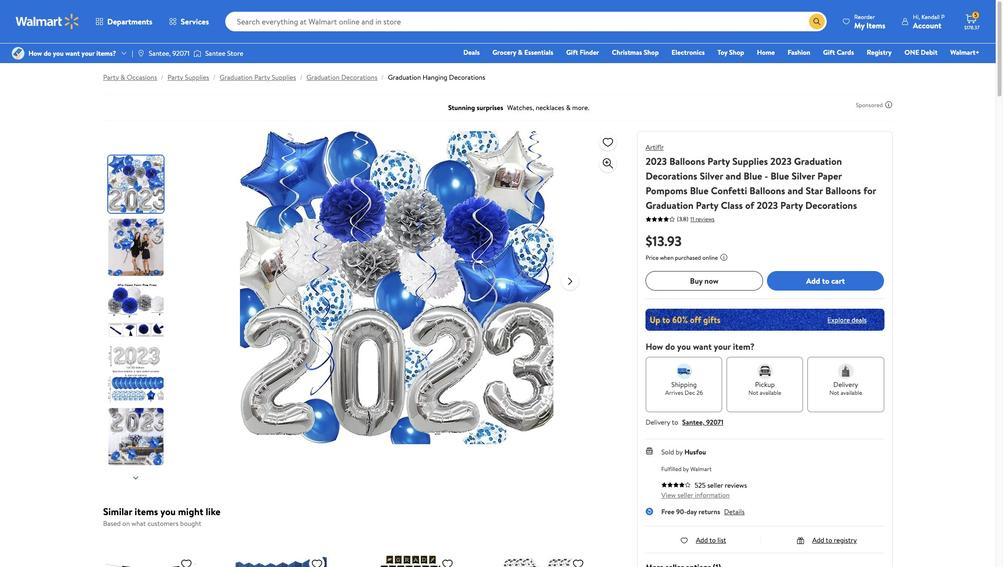 Task type: locate. For each thing, give the bounding box(es) containing it.
& left occasions
[[121, 73, 125, 82]]

want left item?
[[693, 341, 712, 353]]

0 horizontal spatial silver
[[700, 170, 723, 183]]

want left items?
[[65, 48, 80, 58]]

online
[[703, 254, 718, 262]]

artiflr
[[646, 143, 664, 152]]

2 shop from the left
[[729, 48, 744, 57]]

1 horizontal spatial and
[[788, 184, 804, 197]]

similar
[[103, 506, 132, 519]]

0 vertical spatial how
[[28, 48, 42, 58]]

add inside button
[[806, 276, 820, 287]]

supplies
[[185, 73, 209, 82], [272, 73, 296, 82], [733, 155, 768, 168]]

1 horizontal spatial shop
[[729, 48, 744, 57]]

1 horizontal spatial santee,
[[682, 418, 705, 428]]

2 horizontal spatial blue
[[771, 170, 789, 183]]

toy shop
[[718, 48, 744, 57]]

by right sold
[[676, 448, 683, 458]]

available down intent image for pickup
[[760, 389, 782, 397]]

1 horizontal spatial available
[[841, 389, 862, 397]]

do down walmart image
[[44, 48, 51, 58]]

& inside 'link'
[[518, 48, 523, 57]]

reviews right 11
[[696, 215, 715, 223]]

not down intent image for pickup
[[749, 389, 759, 397]]

2 / from the left
[[213, 73, 216, 82]]

0 horizontal spatial you
[[53, 48, 64, 58]]

1 vertical spatial by
[[683, 465, 689, 474]]

0 vertical spatial reviews
[[696, 215, 715, 223]]

seller down 4.2457 stars out of 5, based on 525 seller reviews element
[[678, 491, 693, 501]]

 image for santee store
[[193, 49, 201, 58]]

0 horizontal spatial santee,
[[149, 48, 171, 58]]

you up intent image for shipping
[[677, 341, 691, 353]]

1 / from the left
[[161, 73, 164, 82]]

deals link
[[459, 47, 484, 58]]

star
[[806, 184, 823, 197]]

how do you want your item?
[[646, 341, 755, 353]]

santee, 92071 button
[[682, 418, 724, 428]]

2 not from the left
[[830, 389, 840, 397]]

you inside 'similar items you might like based on what customers bought'
[[160, 506, 176, 519]]

0 horizontal spatial do
[[44, 48, 51, 58]]

departments
[[107, 16, 152, 27]]

information
[[695, 491, 730, 501]]

explore
[[828, 315, 850, 325]]

seller for 525
[[708, 481, 723, 491]]

to for list
[[710, 536, 716, 546]]

intent image for shipping image
[[676, 364, 692, 380]]

add left list
[[696, 536, 708, 546]]

to left santee, 92071 button
[[672, 418, 678, 428]]

and up confetti
[[726, 170, 741, 183]]

returns
[[699, 508, 720, 517]]

1 horizontal spatial balloons
[[750, 184, 785, 197]]

you for similar items you might like based on what customers bought
[[160, 506, 176, 519]]

0 vertical spatial your
[[82, 48, 95, 58]]

1 horizontal spatial &
[[518, 48, 523, 57]]

supplies inside 'artiflr 2023 balloons party supplies 2023 graduation decorations silver and blue - blue silver paper pompoms blue confetti balloons and star balloons for graduation party class of 2023 party decorations'
[[733, 155, 768, 168]]

1 vertical spatial want
[[693, 341, 712, 353]]

0 horizontal spatial gift
[[566, 48, 578, 57]]

0 vertical spatial delivery
[[834, 380, 858, 390]]

0 horizontal spatial and
[[726, 170, 741, 183]]

1 vertical spatial your
[[714, 341, 731, 353]]

blue left -
[[744, 170, 762, 183]]

to inside button
[[822, 276, 830, 287]]

 image
[[12, 47, 24, 60], [193, 49, 201, 58]]

0 horizontal spatial delivery
[[646, 418, 670, 428]]

kendall
[[922, 12, 940, 21]]

gift finder link
[[562, 47, 604, 58]]

santee
[[205, 48, 226, 58]]

walmart image
[[16, 14, 79, 29]]

available inside delivery not available
[[841, 389, 862, 397]]

details
[[724, 508, 745, 517]]

2 gift from the left
[[823, 48, 835, 57]]

shop right the toy
[[729, 48, 744, 57]]

blue right -
[[771, 170, 789, 183]]

0 horizontal spatial  image
[[12, 47, 24, 60]]

santee, right the |
[[149, 48, 171, 58]]

blue up 11 reviews link
[[690, 184, 709, 197]]

silver up confetti
[[700, 170, 723, 183]]

2 available from the left
[[841, 389, 862, 397]]

sold
[[661, 448, 674, 458]]

1 available from the left
[[760, 389, 782, 397]]

your for item?
[[714, 341, 731, 353]]

you down walmart image
[[53, 48, 64, 58]]

&
[[518, 48, 523, 57], [121, 73, 125, 82]]

1 horizontal spatial how
[[646, 341, 663, 353]]

store
[[227, 48, 243, 58]]

90-
[[676, 508, 687, 517]]

|
[[132, 48, 133, 58]]

buy now
[[690, 276, 719, 287]]

shop
[[644, 48, 659, 57], [729, 48, 744, 57]]

2023 balloons party supplies 2023 graduation decorations silver and blue - blue silver paper pompoms blue confetti balloons and star balloons for graduation party class of 2023 party decorations - image 1 of 6 image
[[108, 156, 165, 213]]

silver up star
[[792, 170, 815, 183]]

to for cart
[[822, 276, 830, 287]]

available inside the pickup not available
[[760, 389, 782, 397]]

1 silver from the left
[[700, 170, 723, 183]]

reviews up details button
[[725, 481, 747, 491]]

reviews for (3.8) 11 reviews
[[696, 215, 715, 223]]

seller
[[708, 481, 723, 491], [678, 491, 693, 501]]

/ left graduation decorations link
[[300, 73, 303, 82]]

1 vertical spatial reviews
[[725, 481, 747, 491]]

walmart
[[691, 465, 712, 474]]

delivery inside delivery not available
[[834, 380, 858, 390]]

view seller information link
[[661, 491, 730, 501]]

0 vertical spatial &
[[518, 48, 523, 57]]

1 horizontal spatial do
[[665, 341, 675, 353]]

1 horizontal spatial 92071
[[706, 418, 724, 428]]

one debit link
[[900, 47, 942, 58]]

shop inside 'link'
[[729, 48, 744, 57]]

registry link
[[863, 47, 896, 58]]

1 vertical spatial do
[[665, 341, 675, 353]]

92071
[[172, 48, 190, 58], [706, 418, 724, 428]]

4 / from the left
[[381, 73, 384, 82]]

gift for gift cards
[[823, 48, 835, 57]]

do
[[44, 48, 51, 58], [665, 341, 675, 353]]

1 horizontal spatial your
[[714, 341, 731, 353]]

0 vertical spatial 92071
[[172, 48, 190, 58]]

class
[[721, 199, 743, 212]]

1 vertical spatial santee,
[[682, 418, 705, 428]]

2 horizontal spatial you
[[677, 341, 691, 353]]

gift
[[566, 48, 578, 57], [823, 48, 835, 57]]

525
[[695, 481, 706, 491]]

$178.37
[[965, 24, 980, 31]]

1 horizontal spatial gift
[[823, 48, 835, 57]]

not for pickup
[[749, 389, 759, 397]]

santee, down dec at right bottom
[[682, 418, 705, 428]]

add left the cart
[[806, 276, 820, 287]]

shipping arrives dec 26
[[665, 380, 703, 397]]

how
[[28, 48, 42, 58], [646, 341, 663, 353]]

details button
[[724, 508, 745, 517]]

2 vertical spatial you
[[160, 506, 176, 519]]

4.2457 stars out of 5, based on 525 seller reviews element
[[661, 483, 691, 488]]

0 horizontal spatial your
[[82, 48, 95, 58]]

add left registry
[[812, 536, 825, 546]]

christmas shop link
[[608, 47, 663, 58]]

1 horizontal spatial you
[[160, 506, 176, 519]]

do for how do you want your item?
[[665, 341, 675, 353]]

bought
[[180, 519, 201, 529]]

registry
[[834, 536, 857, 546]]

hanging
[[423, 73, 448, 82]]

1 horizontal spatial  image
[[193, 49, 201, 58]]

2023 balloons party supplies 2023 graduation decorations silver and blue - blue silver paper pompoms blue confetti balloons and star balloons for graduation party class of 2023 party decorations image
[[240, 131, 554, 445]]

not inside delivery not available
[[830, 389, 840, 397]]

0 horizontal spatial available
[[760, 389, 782, 397]]

delivery
[[834, 380, 858, 390], [646, 418, 670, 428]]

delivery down 'intent image for delivery'
[[834, 380, 858, 390]]

deals
[[852, 315, 867, 325]]

do for how do you want your items?
[[44, 48, 51, 58]]

1 horizontal spatial reviews
[[725, 481, 747, 491]]

1 vertical spatial delivery
[[646, 418, 670, 428]]

0 horizontal spatial how
[[28, 48, 42, 58]]

by right the fulfilled
[[683, 465, 689, 474]]

not inside the pickup not available
[[749, 389, 759, 397]]

1 not from the left
[[749, 389, 759, 397]]

/ down santee
[[213, 73, 216, 82]]

0 vertical spatial you
[[53, 48, 64, 58]]

& right grocery
[[518, 48, 523, 57]]

/
[[161, 73, 164, 82], [213, 73, 216, 82], [300, 73, 303, 82], [381, 73, 384, 82]]

delivery up sold
[[646, 418, 670, 428]]

what
[[132, 519, 146, 529]]

to left list
[[710, 536, 716, 546]]

gift left cards
[[823, 48, 835, 57]]

you up customers
[[160, 506, 176, 519]]

santee,
[[149, 48, 171, 58], [682, 418, 705, 428]]

to for registry
[[826, 536, 832, 546]]

to left registry
[[826, 536, 832, 546]]

to left the cart
[[822, 276, 830, 287]]

add to cart button
[[767, 271, 885, 291]]

search icon image
[[813, 18, 821, 25]]

purchased
[[675, 254, 701, 262]]

debit
[[921, 48, 938, 57]]

add to favorites list, graduation decorations 2023 graduation plates and napkins serves 24 guests graduation party supplies disposable dinnerware paper plates napkins graduation party decorations image
[[442, 558, 454, 568]]

1 gift from the left
[[566, 48, 578, 57]]

available down 'intent image for delivery'
[[841, 389, 862, 397]]

fulfilled
[[661, 465, 682, 474]]

cart
[[832, 276, 845, 287]]

free 90-day returns details
[[661, 508, 745, 517]]

and left star
[[788, 184, 804, 197]]

1 horizontal spatial want
[[693, 341, 712, 353]]

gift left finder
[[566, 48, 578, 57]]

2 horizontal spatial supplies
[[733, 155, 768, 168]]

reviews
[[696, 215, 715, 223], [725, 481, 747, 491]]

one debit
[[905, 48, 938, 57]]

shop for toy shop
[[729, 48, 744, 57]]

delivery to santee, 92071
[[646, 418, 724, 428]]

do up shipping
[[665, 341, 675, 353]]

cards
[[837, 48, 854, 57]]

1 vertical spatial &
[[121, 73, 125, 82]]

3 / from the left
[[300, 73, 303, 82]]

reviews for 525 seller reviews
[[725, 481, 747, 491]]

1 horizontal spatial delivery
[[834, 380, 858, 390]]

0 horizontal spatial not
[[749, 389, 759, 397]]

1 shop from the left
[[644, 48, 659, 57]]

0 horizontal spatial reviews
[[696, 215, 715, 223]]

0 vertical spatial santee,
[[149, 48, 171, 58]]

0 vertical spatial do
[[44, 48, 51, 58]]

shop right christmas
[[644, 48, 659, 57]]

available for delivery
[[841, 389, 862, 397]]

(3.8) 11 reviews
[[677, 215, 715, 223]]

0 horizontal spatial seller
[[678, 491, 693, 501]]

intent image for pickup image
[[757, 364, 773, 380]]

product group
[[366, 535, 475, 568]]

 image left santee
[[193, 49, 201, 58]]

1 horizontal spatial silver
[[792, 170, 815, 183]]

1 vertical spatial you
[[677, 341, 691, 353]]

not
[[749, 389, 759, 397], [830, 389, 840, 397]]

0 horizontal spatial blue
[[690, 184, 709, 197]]

ad disclaimer and feedback image
[[885, 101, 893, 109]]

0 horizontal spatial &
[[121, 73, 125, 82]]

gift cards link
[[819, 47, 859, 58]]

departments button
[[87, 10, 161, 33]]

 image down walmart image
[[12, 47, 24, 60]]

1 vertical spatial how
[[646, 341, 663, 353]]

how for how do you want your item?
[[646, 341, 663, 353]]

legal information image
[[720, 254, 728, 262]]

shop for christmas shop
[[644, 48, 659, 57]]

/ right occasions
[[161, 73, 164, 82]]

reorder
[[854, 12, 875, 21]]

buy now button
[[646, 271, 763, 291]]

balloons up pompoms at the right top
[[670, 155, 705, 168]]

want for items?
[[65, 48, 80, 58]]

your left item?
[[714, 341, 731, 353]]

0 horizontal spatial want
[[65, 48, 80, 58]]

0 vertical spatial want
[[65, 48, 80, 58]]

and
[[726, 170, 741, 183], [788, 184, 804, 197]]

day
[[687, 508, 697, 517]]

available for pickup
[[760, 389, 782, 397]]

reviews inside (3.8) 11 reviews
[[696, 215, 715, 223]]

0 vertical spatial and
[[726, 170, 741, 183]]

add to list button
[[680, 536, 726, 546]]

balloons down -
[[750, 184, 785, 197]]

not down 'intent image for delivery'
[[830, 389, 840, 397]]

services button
[[161, 10, 217, 33]]

might
[[178, 506, 203, 519]]

seller right 525
[[708, 481, 723, 491]]

0 horizontal spatial shop
[[644, 48, 659, 57]]

0 vertical spatial by
[[676, 448, 683, 458]]

cow party print balloons decorations paper plates theme supplies latex pattern kit black white favors birthday animal image
[[497, 554, 588, 568]]

1 horizontal spatial not
[[830, 389, 840, 397]]

price when purchased online
[[646, 254, 718, 262]]

your
[[82, 48, 95, 58], [714, 341, 731, 353]]

graduation
[[220, 73, 253, 82], [307, 73, 340, 82], [388, 73, 421, 82], [794, 155, 842, 168], [646, 199, 694, 212]]

add to favorites list, 2023 balloons party supplies 2023 graduation decorations silver and blue - blue silver paper pompoms blue confetti balloons and star balloons for graduation party class of 2023 party decorations image
[[602, 136, 614, 148]]

party & occasions link
[[103, 73, 157, 82]]

/ right graduation decorations link
[[381, 73, 384, 82]]

2 horizontal spatial balloons
[[826, 184, 861, 197]]

available
[[760, 389, 782, 397], [841, 389, 862, 397]]

1 horizontal spatial seller
[[708, 481, 723, 491]]

your left items?
[[82, 48, 95, 58]]

 image
[[137, 49, 145, 57]]

balloons down paper
[[826, 184, 861, 197]]



Task type: vqa. For each thing, say whether or not it's contained in the screenshot.
the left the 92071
yes



Task type: describe. For each thing, give the bounding box(es) containing it.
services
[[181, 16, 209, 27]]

paper
[[818, 170, 842, 183]]

525 seller reviews
[[695, 481, 747, 491]]

1 horizontal spatial supplies
[[272, 73, 296, 82]]

not for delivery
[[830, 389, 840, 397]]

pompoms
[[646, 184, 688, 197]]

delivery for not
[[834, 380, 858, 390]]

walmart+
[[951, 48, 980, 57]]

registry
[[867, 48, 892, 57]]

graduation party supplies link
[[220, 73, 296, 82]]

by for sold
[[676, 448, 683, 458]]

add for add to registry
[[812, 536, 825, 546]]

delivery not available
[[830, 380, 862, 397]]

5
[[975, 11, 978, 19]]

grocery & essentials
[[493, 48, 554, 57]]

you for how do you want your item?
[[677, 341, 691, 353]]

2023 balloons party supplies 2023 graduation decorations silver and blue - blue silver paper pompoms blue confetti balloons and star balloons for graduation party class of 2023 party decorations - image 3 of 6 image
[[108, 282, 165, 340]]

electronics
[[672, 48, 705, 57]]

gift for gift finder
[[566, 48, 578, 57]]

husfou
[[685, 448, 706, 458]]

price
[[646, 254, 659, 262]]

0 horizontal spatial supplies
[[185, 73, 209, 82]]

want for item?
[[693, 341, 712, 353]]

11
[[691, 215, 694, 223]]

fashion link
[[783, 47, 815, 58]]

like
[[206, 506, 221, 519]]

gift finder
[[566, 48, 599, 57]]

2 silver from the left
[[792, 170, 815, 183]]

deals
[[463, 48, 480, 57]]

add to favorites list, cow party print balloons decorations paper plates theme supplies latex pattern kit black white favors birthday animal image
[[572, 558, 584, 568]]

santee store
[[205, 48, 243, 58]]

zoom image modal image
[[602, 158, 614, 170]]

seller for view
[[678, 491, 693, 501]]

graduation decorations link
[[307, 73, 378, 82]]

view
[[661, 491, 676, 501]]

view seller information
[[661, 491, 730, 501]]

artiflr link
[[646, 143, 664, 152]]

to for santee,
[[672, 418, 678, 428]]

add to favorites list, 2023 graduation party supplies tableware set, black gold disposable plates napkins cups graduation tablecloth, graduation banner for congrats grad party decorations, serves 24 image
[[181, 558, 192, 568]]

1 vertical spatial 92071
[[706, 418, 724, 428]]

item?
[[733, 341, 755, 353]]

Search search field
[[225, 12, 827, 31]]

Walmart Site-Wide search field
[[225, 12, 827, 31]]

next image image
[[132, 475, 140, 482]]

shipping
[[672, 380, 697, 390]]

christmas
[[612, 48, 642, 57]]

toy shop link
[[713, 47, 749, 58]]

sponsored
[[856, 101, 883, 109]]

how for how do you want your items?
[[28, 48, 42, 58]]

add to list
[[696, 536, 726, 546]]

up to sixty percent off deals. shop now. image
[[646, 309, 885, 331]]

-
[[765, 170, 768, 183]]

hi,
[[913, 12, 920, 21]]

finder
[[580, 48, 599, 57]]

11 reviews link
[[689, 215, 715, 223]]

blue graduation decorating kit - party decor - 9 pieces image
[[236, 554, 327, 568]]

toy
[[718, 48, 728, 57]]

occasions
[[127, 73, 157, 82]]

add for add to cart
[[806, 276, 820, 287]]

intent image for delivery image
[[838, 364, 854, 380]]

pickup
[[755, 380, 775, 390]]

& for party
[[121, 73, 125, 82]]

one
[[905, 48, 919, 57]]

2023 balloons party supplies 2023 graduation decorations silver and blue - blue silver paper pompoms blue confetti balloons and star balloons for graduation party class of 2023 party decorations - image 5 of 6 image
[[108, 409, 165, 466]]

0 horizontal spatial 92071
[[172, 48, 190, 58]]

party & occasions / party supplies / graduation party supplies / graduation decorations / graduation hanging decorations
[[103, 73, 485, 82]]

electronics link
[[667, 47, 709, 58]]

now
[[705, 276, 719, 287]]

buy
[[690, 276, 703, 287]]

confetti
[[711, 184, 747, 197]]

walmart+ link
[[946, 47, 984, 58]]

essentials
[[524, 48, 554, 57]]

fulfilled by walmart
[[661, 465, 712, 474]]

christmas shop
[[612, 48, 659, 57]]

add to registry
[[812, 536, 857, 546]]

26
[[697, 389, 703, 397]]

1 vertical spatial and
[[788, 184, 804, 197]]

graduation decorations 2023 graduation plates and napkins serves 24 guests graduation party supplies disposable dinnerware paper plates napkins graduation party decorations image
[[366, 554, 457, 568]]

0 horizontal spatial balloons
[[670, 155, 705, 168]]

$13.93
[[646, 232, 682, 251]]

free
[[661, 508, 675, 517]]

add to cart
[[806, 276, 845, 287]]

(3.8)
[[677, 215, 689, 223]]

home
[[757, 48, 775, 57]]

how do you want your items?
[[28, 48, 116, 58]]

2023 balloons party supplies 2023 graduation decorations silver and blue - blue silver paper pompoms blue confetti balloons and star balloons for graduation party class of 2023 party decorations - image 4 of 6 image
[[108, 345, 165, 403]]

home link
[[753, 47, 780, 58]]

delivery for to
[[646, 418, 670, 428]]

2023 graduation party supplies tableware set, black gold disposable plates napkins cups graduation tablecloth, graduation banner for congrats grad party decorations, serves 24 image
[[105, 554, 196, 568]]

account
[[913, 20, 942, 31]]

your for items?
[[82, 48, 95, 58]]

graduation hanging decorations link
[[388, 73, 485, 82]]

2023 balloons party supplies 2023 graduation decorations silver and blue - blue silver paper pompoms blue confetti balloons and star balloons for graduation party class of 2023 party decorations - image 2 of 6 image
[[108, 219, 165, 276]]

based
[[103, 519, 121, 529]]

grocery & essentials link
[[488, 47, 558, 58]]

my
[[854, 20, 865, 31]]

reorder my items
[[854, 12, 886, 31]]

artiflr 2023 balloons party supplies 2023 graduation decorations silver and blue - blue silver paper pompoms blue confetti balloons and star balloons for graduation party class of 2023 party decorations
[[646, 143, 876, 212]]

by for fulfilled
[[683, 465, 689, 474]]

add for add to list
[[696, 536, 708, 546]]

party supplies link
[[167, 73, 209, 82]]

of
[[745, 199, 755, 212]]

add to favorites list, blue graduation decorating kit - party decor - 9 pieces image
[[311, 558, 323, 568]]

& for grocery
[[518, 48, 523, 57]]

1 horizontal spatial blue
[[744, 170, 762, 183]]

add to registry button
[[797, 536, 857, 546]]

dec
[[685, 389, 695, 397]]

items?
[[96, 48, 116, 58]]

you for how do you want your items?
[[53, 48, 64, 58]]

next media item image
[[565, 276, 576, 287]]

santee, 92071
[[149, 48, 190, 58]]

 image for how do you want your items?
[[12, 47, 24, 60]]

items
[[867, 20, 886, 31]]



